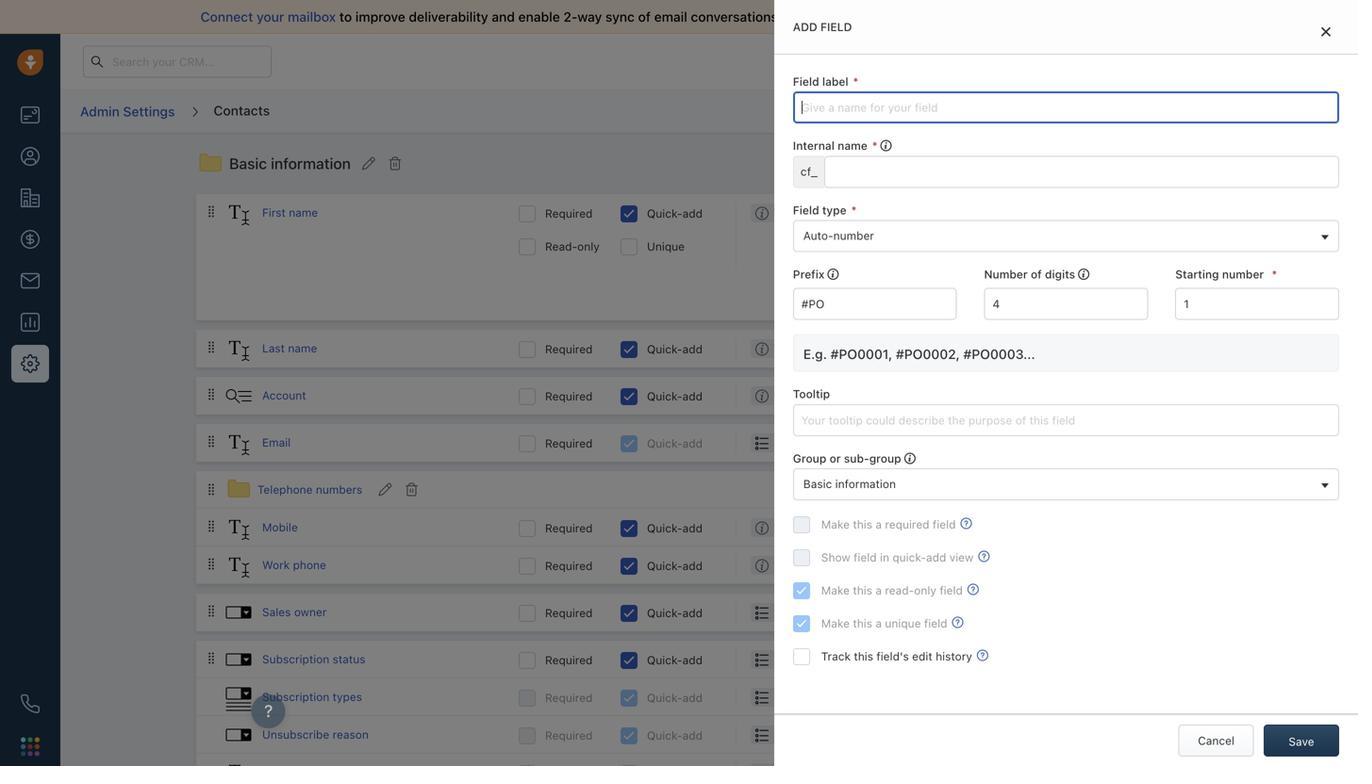Task type: describe. For each thing, give the bounding box(es) containing it.
types
[[333, 691, 362, 704]]

form multi_select_dropdown image
[[224, 686, 253, 714]]

1 for 1
[[1234, 49, 1239, 61]]

form text image for mobile
[[224, 516, 253, 544]]

group or sub-group
[[793, 452, 901, 465]]

group inside button
[[1181, 157, 1212, 171]]

1 5 from the top
[[773, 653, 780, 667]]

explore plans
[[1012, 55, 1086, 68]]

admin settings
[[80, 104, 175, 119]]

required for mobile
[[545, 522, 593, 535]]

add tooltip for mobile
[[891, 521, 950, 535]]

+1
[[995, 437, 1007, 450]]

save button
[[1264, 725, 1339, 757]]

unique
[[885, 617, 921, 630]]

make this a required field
[[821, 518, 956, 531]]

tooltip inside the e.g.  #po0001, #po0002, #po0003... dialog
[[793, 388, 830, 401]]

tooltip not added for work
[[773, 559, 867, 572]]

close image
[[1321, 26, 1331, 37]]

subscription types
[[262, 691, 362, 704]]

quick-add for mobile
[[647, 522, 703, 535]]

edit
[[1056, 288, 1077, 302]]

field type
[[793, 204, 847, 217]]

telephone numbers link
[[257, 482, 362, 498]]

1 for 1 choices added
[[773, 606, 779, 620]]

field right required
[[933, 518, 956, 531]]

basic information inside button
[[803, 478, 896, 491]]

ui drag handle image for first name
[[206, 205, 217, 218]]

basic information button
[[793, 469, 1339, 501]]

admin settings link
[[79, 97, 176, 127]]

+1 more
[[995, 437, 1037, 450]]

view
[[949, 551, 974, 564]]

1 choices added
[[773, 606, 860, 620]]

field down "view"
[[940, 584, 963, 597]]

2-
[[563, 9, 577, 25]]

not for work
[[813, 559, 830, 572]]

add field inside the e.g.  #po0001, #po0002, #po0003... dialog
[[793, 20, 852, 33]]

internal name
[[793, 139, 867, 152]]

improve
[[355, 9, 405, 25]]

tooltip for account
[[916, 389, 950, 403]]

form text image for work phone
[[224, 553, 253, 582]]

trial
[[879, 55, 898, 67]]

show field in quick-add view
[[821, 551, 974, 564]]

sales
[[879, 9, 911, 25]]

subscription status
[[262, 653, 365, 666]]

question circled image for make this a read-only field
[[968, 582, 979, 598]]

quick- for account
[[647, 390, 682, 403]]

1 5 choices added from the top
[[773, 653, 861, 667]]

a for required
[[876, 518, 882, 531]]

save
[[1289, 736, 1314, 749]]

field for field label
[[793, 75, 819, 88]]

a for read-
[[876, 584, 882, 597]]

internal
[[793, 139, 835, 152]]

ends
[[901, 55, 925, 67]]

add tooltip link for work phone
[[891, 556, 950, 575]]

this for read-
[[853, 584, 872, 597]]

field down if the generated number has fewer digits than this, it is prefixed with zeroes icon
[[1080, 288, 1103, 302]]

add group button
[[1128, 148, 1222, 180]]

work
[[262, 559, 290, 572]]

field for field type
[[793, 204, 819, 217]]

add for work phone
[[682, 560, 703, 573]]

add/edit for 3 choices added
[[886, 437, 931, 450]]

more
[[1010, 437, 1037, 450]]

quick-add for sales owner
[[647, 607, 703, 620]]

tooltip for work phone
[[773, 559, 809, 572]]

required for first name
[[545, 207, 593, 220]]

quick- for first name
[[647, 207, 682, 220]]

a for unique
[[876, 617, 882, 630]]

Your tooltip could describe the purpose of this field text field
[[793, 404, 1339, 437]]

way
[[577, 9, 602, 25]]

3 not from the top
[[813, 389, 830, 403]]

add tooltip for last name
[[891, 342, 950, 355]]

added for work phone
[[833, 559, 867, 572]]

admin
[[80, 104, 120, 119]]

show
[[821, 551, 850, 564]]

last
[[262, 342, 285, 355]]

add group
[[1156, 157, 1212, 171]]

field's
[[877, 650, 909, 663]]

make for make this a required field
[[821, 518, 850, 531]]

your
[[853, 55, 876, 67]]

4 not from the top
[[813, 521, 830, 535]]

3
[[773, 437, 780, 450]]

email
[[654, 9, 687, 25]]

import
[[785, 9, 827, 25]]

add for mobile
[[682, 522, 703, 535]]

question circled image for make this a unique field
[[952, 615, 963, 631]]

add field inside button
[[1061, 157, 1108, 171]]

add for subscription types
[[682, 692, 703, 705]]

quick- for unsubscribe reason
[[647, 729, 682, 743]]

digits
[[1045, 268, 1075, 281]]

required for account
[[545, 390, 593, 403]]

not for last
[[813, 342, 830, 355]]

0 vertical spatial of
[[638, 9, 651, 25]]

number for auto-number
[[833, 229, 874, 242]]

auto-
[[803, 229, 833, 242]]

status
[[333, 653, 365, 666]]

number for starting number
[[1222, 268, 1264, 281]]

e.g.  #po0001, #po0002, #po0003... dialog
[[774, 0, 1358, 767]]

add up show field in quick-add view
[[891, 521, 913, 535]]

field right unique
[[924, 617, 947, 630]]

track this field's edit history
[[821, 650, 972, 663]]

import all your sales data link
[[785, 9, 945, 25]]

form auto_complete image
[[224, 382, 253, 410]]

add up read-
[[891, 559, 913, 572]]

conversations.
[[691, 9, 782, 25]]

edit field button
[[1028, 279, 1114, 311]]

if the generated number has fewer digits than this, it is prefixed with zeroes image
[[1078, 266, 1089, 288]]

added for mobile
[[833, 521, 867, 535]]

read-
[[885, 584, 914, 597]]

your trial ends in 21 days
[[853, 55, 977, 67]]

unique
[[647, 240, 685, 253]]

make for make this a read-only field
[[821, 584, 850, 597]]

track
[[821, 650, 851, 663]]

auto-number button
[[793, 220, 1339, 252]]

add for email
[[682, 437, 703, 450]]

first name
[[262, 206, 318, 219]]

to
[[339, 9, 352, 25]]

added for sales owner
[[826, 606, 860, 620]]

unsubscribe reason
[[262, 728, 369, 742]]

add field button
[[1032, 148, 1119, 180]]

and
[[492, 9, 515, 25]]

unsubscribe
[[262, 728, 329, 742]]

quick- for last name
[[647, 343, 682, 356]]

days
[[954, 55, 977, 67]]

cf_
[[801, 165, 818, 178]]

0 horizontal spatial information
[[271, 154, 351, 172]]

2 form text image from the top
[[224, 761, 253, 767]]

add inside the e.g.  #po0001, #po0002, #po0003... dialog
[[793, 20, 817, 33]]

field right "show"
[[854, 551, 877, 564]]

add/edit choices link for 1 choices added
[[884, 603, 974, 622]]

deliverability
[[409, 9, 488, 25]]

Search your CRM... text field
[[83, 46, 272, 78]]

none text field inside the e.g.  #po0001, #po0002, #po0003... dialog
[[824, 156, 1339, 188]]

4 tooltip not added from the top
[[773, 521, 867, 535]]

all
[[830, 9, 844, 25]]

quick- for email
[[647, 437, 682, 450]]

question circled image for show field in quick-add view
[[978, 549, 990, 565]]

required for email
[[545, 437, 593, 450]]

auto-number
[[803, 229, 874, 242]]

question circled image for make this a required field
[[961, 516, 972, 532]]

owner
[[294, 606, 327, 619]]

this for required
[[853, 518, 872, 531]]

type
[[822, 204, 847, 217]]

required for unsubscribe reason
[[545, 729, 593, 743]]

add tooltip for work phone
[[891, 559, 950, 572]]

sync
[[605, 9, 635, 25]]

1 your from the left
[[257, 9, 284, 25]]

quick- for subscription status
[[647, 654, 682, 667]]

tooltip for mobile
[[773, 521, 809, 535]]

information inside button
[[835, 478, 896, 491]]

telephone
[[257, 483, 313, 496]]

required for subscription types
[[545, 692, 593, 705]]

not for first
[[813, 206, 830, 220]]

quick-add for subscription status
[[647, 654, 703, 667]]

ui drag handle image for mobile
[[206, 520, 217, 533]]

required for last name
[[545, 343, 593, 356]]

tooltip not added for last
[[773, 342, 867, 355]]



Task type: locate. For each thing, give the bounding box(es) containing it.
only down quick-
[[914, 584, 936, 597]]

2 not from the top
[[813, 342, 830, 355]]

4 ui drag handle image from the top
[[206, 483, 217, 496]]

plans
[[1056, 55, 1086, 68]]

make up track
[[821, 617, 850, 630]]

not up 1 choices added
[[813, 559, 830, 572]]

add/edit choices link down unique
[[886, 651, 976, 670]]

3 form dropdown image from the top
[[224, 721, 253, 750]]

work phone
[[262, 559, 326, 572]]

first
[[262, 206, 286, 219]]

1 vertical spatial 1
[[773, 606, 779, 620]]

quick- for work phone
[[647, 560, 682, 573]]

field down starting
[[1175, 288, 1198, 302]]

email
[[262, 436, 291, 449]]

5 not from the top
[[813, 559, 830, 572]]

0 vertical spatial basic
[[229, 154, 267, 172]]

1 field from the top
[[793, 75, 819, 88]]

form dropdown image for sales owner
[[224, 599, 253, 627]]

form dropdown image
[[224, 599, 253, 627], [224, 646, 253, 674], [224, 721, 253, 750]]

2 make from the top
[[821, 584, 850, 597]]

history
[[936, 650, 972, 663]]

add/edit choices down read-
[[884, 606, 974, 620]]

3 ui drag handle image from the top
[[206, 652, 217, 665]]

7 required from the top
[[545, 607, 593, 620]]

add/edit down read-
[[884, 606, 930, 620]]

1 a from the top
[[876, 518, 882, 531]]

added for email
[[828, 437, 862, 450]]

tooltip not added up "auto-"
[[773, 206, 867, 220]]

1 quick-add from the top
[[647, 207, 703, 220]]

1 horizontal spatial in
[[928, 55, 936, 67]]

this right track
[[854, 650, 873, 663]]

added for last name
[[833, 342, 867, 355]]

quick-add for unsubscribe reason
[[647, 729, 703, 743]]

1 horizontal spatial basic information
[[803, 478, 896, 491]]

1 vertical spatial of
[[1031, 268, 1042, 281]]

5 ui drag handle image from the top
[[206, 558, 217, 571]]

5 choices added for unsubscribe reason
[[773, 729, 861, 742]]

0 horizontal spatial add field
[[793, 20, 852, 33]]

sales
[[262, 606, 291, 619]]

required for subscription status
[[545, 654, 593, 667]]

name for internal name
[[838, 139, 867, 152]]

field left label
[[793, 75, 819, 88]]

add tooltip link down your prefix could describe the purpose of this field text box
[[891, 339, 950, 358]]

4 tooltip from the top
[[916, 559, 950, 572]]

a left unique
[[876, 617, 882, 630]]

3 quick-add from the top
[[647, 390, 703, 403]]

explore plans link
[[1002, 50, 1096, 73]]

add tooltip up quick-
[[891, 521, 950, 535]]

0 vertical spatial number
[[833, 229, 874, 242]]

subscription for subscription status
[[262, 653, 329, 666]]

3 choices added
[[773, 437, 862, 450]]

ui drag handle image for last name
[[206, 341, 217, 354]]

tooltip for mobile
[[916, 521, 950, 535]]

0 vertical spatial name
[[838, 139, 867, 152]]

2 5 from the top
[[773, 691, 780, 704]]

1 vertical spatial make
[[821, 584, 850, 597]]

basic information down group or sub-group
[[803, 478, 896, 491]]

3 add tooltip from the top
[[891, 521, 950, 535]]

2 vertical spatial add/edit choices link
[[886, 651, 976, 670]]

add tooltip down your prefix could describe the purpose of this field text box
[[891, 342, 950, 355]]

2 required from the top
[[545, 343, 593, 356]]

9 required from the top
[[545, 692, 593, 705]]

this for edit
[[854, 650, 873, 663]]

0 horizontal spatial group
[[869, 452, 901, 465]]

only left "unique"
[[577, 240, 600, 253]]

4 quick- from the top
[[647, 437, 682, 450]]

2 ui drag handle image from the top
[[206, 520, 217, 533]]

form text image for last name
[[224, 337, 253, 365]]

add field
[[793, 20, 852, 33], [1061, 157, 1108, 171]]

1 vertical spatial field
[[793, 204, 819, 217]]

only inside the e.g.  #po0001, #po0002, #po0003... dialog
[[914, 584, 936, 597]]

1 vertical spatial a
[[876, 584, 882, 597]]

1 horizontal spatial add field
[[1061, 157, 1108, 171]]

1 horizontal spatial information
[[835, 478, 896, 491]]

field inside 'button'
[[1175, 288, 1198, 302]]

form dropdown image up form multi_select_dropdown icon
[[224, 646, 253, 674]]

form dropdown image for subscription status
[[224, 646, 253, 674]]

or
[[830, 452, 841, 465]]

2 vertical spatial form dropdown image
[[224, 721, 253, 750]]

4 form text image from the top
[[224, 553, 253, 582]]

add field up "field label"
[[793, 20, 852, 33]]

ui drag handle image
[[206, 205, 217, 218], [206, 520, 217, 533], [206, 652, 217, 665]]

5 choices added for subscription types
[[773, 691, 861, 704]]

ui drag handle image left telephone
[[206, 483, 217, 496]]

quick-add for last name
[[647, 343, 703, 356]]

1 vertical spatial 5
[[773, 691, 780, 704]]

sub-
[[844, 452, 869, 465]]

2 vertical spatial ui drag handle image
[[206, 652, 217, 665]]

1 vertical spatial add field
[[1061, 157, 1108, 171]]

1 horizontal spatial of
[[1031, 268, 1042, 281]]

10 quick-add from the top
[[647, 729, 703, 743]]

form dropdown image down form multi_select_dropdown icon
[[224, 721, 253, 750]]

question circled image up "view"
[[961, 516, 972, 532]]

ui drag handle image for account
[[206, 388, 217, 401]]

added for first name
[[833, 206, 867, 220]]

group
[[793, 452, 826, 465]]

3 ui drag handle image from the top
[[206, 435, 217, 448]]

required for work phone
[[545, 560, 593, 573]]

add field down field label text box
[[1061, 157, 1108, 171]]

group inside the e.g.  #po0001, #po0002, #po0003... dialog
[[869, 452, 901, 465]]

6 quick- from the top
[[647, 560, 682, 573]]

1 vertical spatial subscription
[[262, 691, 329, 704]]

0 horizontal spatial of
[[638, 9, 651, 25]]

a
[[876, 518, 882, 531], [876, 584, 882, 597], [876, 617, 882, 630]]

2 a from the top
[[876, 584, 882, 597]]

add tooltip link down e.g.  #po0001, #po0002, #po0003...
[[891, 387, 950, 405]]

0 vertical spatial subscription
[[262, 653, 329, 666]]

quick-add for first name
[[647, 207, 703, 220]]

None number field
[[984, 288, 1148, 320], [1175, 288, 1339, 320], [984, 288, 1148, 320], [1175, 288, 1339, 320]]

tooltip up make this a read-only field
[[916, 559, 950, 572]]

read-only
[[545, 240, 600, 253]]

7 quick-add from the top
[[647, 607, 703, 620]]

2 quick- from the top
[[647, 343, 682, 356]]

2 vertical spatial add/edit
[[886, 653, 931, 667]]

2 form dropdown image from the top
[[224, 646, 253, 674]]

1 horizontal spatial number
[[1222, 268, 1264, 281]]

form text image down form multi_select_dropdown icon
[[224, 761, 253, 767]]

required for sales owner
[[545, 607, 593, 620]]

None text field
[[824, 156, 1339, 188]]

question circled image up history
[[952, 615, 963, 631]]

add/edit down unique
[[886, 653, 931, 667]]

ui drag handle image for subscription status
[[206, 652, 217, 665]]

tooltip
[[916, 342, 950, 355], [916, 389, 950, 403], [916, 521, 950, 535], [916, 559, 950, 572]]

add tooltip
[[891, 342, 950, 355], [891, 389, 950, 403], [891, 521, 950, 535], [891, 559, 950, 572]]

ui drag handle image left email on the bottom left of page
[[206, 435, 217, 448]]

add/edit choices link down read-
[[884, 603, 974, 622]]

#po0003...
[[963, 347, 1035, 362]]

your left mailbox
[[257, 9, 284, 25]]

0 vertical spatial only
[[577, 240, 600, 253]]

settings
[[123, 104, 175, 119]]

2 field from the top
[[793, 204, 819, 217]]

0 horizontal spatial your
[[257, 9, 284, 25]]

tooltip down #po0002,
[[916, 389, 950, 403]]

0 horizontal spatial basic
[[229, 154, 267, 172]]

add down field label text box
[[1061, 157, 1082, 171]]

hide field
[[1147, 288, 1198, 302]]

a left required
[[876, 518, 882, 531]]

3 add tooltip link from the top
[[891, 519, 950, 537]]

1 horizontal spatial basic
[[803, 478, 832, 491]]

0 vertical spatial ui drag handle image
[[206, 205, 217, 218]]

1 vertical spatial name
[[289, 206, 318, 219]]

field
[[793, 75, 819, 88], [793, 204, 819, 217]]

1 form text image from the top
[[224, 201, 253, 229]]

3 5 from the top
[[773, 729, 780, 742]]

0 vertical spatial question circled image
[[968, 582, 979, 598]]

1 ui drag handle image from the top
[[206, 341, 217, 354]]

tooltip up quick-
[[916, 521, 950, 535]]

2 form text image from the top
[[224, 337, 253, 365]]

3 make from the top
[[821, 617, 850, 630]]

ui drag handle image left last
[[206, 341, 217, 354]]

10 required from the top
[[545, 729, 593, 743]]

question circled image
[[968, 582, 979, 598], [977, 648, 988, 664]]

added for account
[[833, 389, 867, 403]]

ui drag handle image for email
[[206, 435, 217, 448]]

used in apis image
[[880, 138, 892, 156]]

e.g.  #po0001, #po0002, #po0003...
[[803, 347, 1035, 362]]

form text image left mobile
[[224, 516, 253, 544]]

0 horizontal spatial only
[[577, 240, 600, 253]]

subscription up unsubscribe
[[262, 691, 329, 704]]

2 5 choices added from the top
[[773, 691, 861, 704]]

5 tooltip not added from the top
[[773, 559, 867, 572]]

basic inside button
[[803, 478, 832, 491]]

account
[[262, 389, 306, 402]]

add tooltip up read-
[[891, 559, 950, 572]]

add/edit
[[886, 437, 931, 450], [884, 606, 930, 620], [886, 653, 931, 667]]

name left used in apis icon
[[838, 139, 867, 152]]

not up "show"
[[813, 521, 830, 535]]

quick-add for subscription types
[[647, 692, 703, 705]]

0 vertical spatial basic information
[[229, 154, 351, 172]]

name right last
[[288, 342, 317, 355]]

add/edit choices down unique
[[886, 653, 976, 667]]

add tooltip link up read-
[[891, 556, 950, 575]]

add
[[682, 207, 703, 220], [682, 343, 703, 356], [682, 390, 703, 403], [682, 437, 703, 450], [682, 522, 703, 535], [926, 551, 946, 564], [682, 560, 703, 573], [682, 607, 703, 620], [682, 654, 703, 667], [682, 692, 703, 705], [682, 729, 703, 743]]

add tooltip link up quick-
[[891, 519, 950, 537]]

add down e.g.  #po0001, #po0002, #po0003...
[[891, 389, 913, 403]]

added
[[833, 206, 867, 220], [833, 342, 867, 355], [833, 389, 867, 403], [828, 437, 862, 450], [833, 521, 867, 535], [833, 559, 867, 572], [826, 606, 860, 620], [828, 653, 861, 667], [828, 691, 861, 704], [828, 729, 861, 742]]

cancel button
[[1179, 725, 1254, 757]]

1 vertical spatial group
[[869, 452, 901, 465]]

add inside add group button
[[1156, 157, 1177, 171]]

9 quick-add from the top
[[647, 692, 703, 705]]

3 form text image from the top
[[224, 516, 253, 544]]

0 vertical spatial 1
[[1234, 49, 1239, 61]]

in left quick-
[[880, 551, 889, 564]]

5 quick-add from the top
[[647, 522, 703, 535]]

tooltip for first name
[[773, 206, 809, 220]]

information up the first name
[[271, 154, 351, 172]]

freshworks switcher image
[[21, 738, 40, 757]]

ui drag handle image left 'work'
[[206, 558, 217, 571]]

0 horizontal spatial number
[[833, 229, 874, 242]]

2 ui drag handle image from the top
[[206, 388, 217, 401]]

10 quick- from the top
[[647, 729, 682, 743]]

0 vertical spatial field
[[793, 75, 819, 88]]

hide field button
[[1119, 279, 1208, 311]]

number inside button
[[833, 229, 874, 242]]

question circled image
[[961, 516, 972, 532], [978, 549, 990, 565], [952, 615, 963, 631]]

0 vertical spatial add/edit choices
[[886, 437, 976, 450]]

1 make from the top
[[821, 518, 850, 531]]

subscription
[[262, 653, 329, 666], [262, 691, 329, 704]]

mailbox
[[288, 9, 336, 25]]

6 ui drag handle image from the top
[[206, 605, 217, 618]]

5 for types
[[773, 691, 780, 704]]

1 form dropdown image from the top
[[224, 599, 253, 627]]

group
[[1181, 157, 1212, 171], [869, 452, 901, 465]]

add right add field button
[[1156, 157, 1177, 171]]

3 required from the top
[[545, 390, 593, 403]]

0 vertical spatial a
[[876, 518, 882, 531]]

0 vertical spatial add field
[[793, 20, 852, 33]]

this left required
[[853, 518, 872, 531]]

your right all
[[848, 9, 875, 25]]

add/edit for 1 choices added
[[884, 606, 930, 620]]

0 vertical spatial group
[[1181, 157, 1212, 171]]

tooltip for account
[[773, 389, 809, 403]]

of inside the e.g.  #po0001, #po0002, #po0003... dialog
[[1031, 268, 1042, 281]]

reason
[[333, 728, 369, 742]]

connect your mailbox link
[[200, 9, 339, 25]]

starting number
[[1175, 268, 1264, 281]]

6 quick-add from the top
[[647, 560, 703, 573]]

0 horizontal spatial basic information
[[229, 154, 351, 172]]

0 vertical spatial information
[[271, 154, 351, 172]]

form text image left the first
[[224, 201, 253, 229]]

field left type at the top right of page
[[793, 204, 819, 217]]

ui drag handle image left sales
[[206, 605, 217, 618]]

numbers
[[316, 483, 362, 496]]

1 not from the top
[[813, 206, 830, 220]]

1 add tooltip from the top
[[891, 342, 950, 355]]

starting
[[1175, 268, 1219, 281]]

2 add tooltip link from the top
[[891, 387, 950, 405]]

connect your mailbox to improve deliverability and enable 2-way sync of email conversations. import all your sales data
[[200, 9, 942, 25]]

2 add tooltip from the top
[[891, 389, 950, 403]]

added for subscription status
[[828, 653, 861, 667]]

phone element
[[11, 686, 49, 723]]

tooltip left #po0003...
[[916, 342, 950, 355]]

0 vertical spatial in
[[928, 55, 936, 67]]

add/edit choices for 1 choices added
[[884, 606, 974, 620]]

add for subscription status
[[682, 654, 703, 667]]

ui drag handle image
[[206, 341, 217, 354], [206, 388, 217, 401], [206, 435, 217, 448], [206, 483, 217, 496], [206, 558, 217, 571], [206, 605, 217, 618]]

form dropdown image left sales
[[224, 599, 253, 627]]

edit field
[[1056, 288, 1103, 302]]

add inside add field button
[[1061, 157, 1082, 171]]

1 form text image from the top
[[224, 431, 253, 459]]

1 vertical spatial add/edit
[[884, 606, 930, 620]]

1 ui drag handle image from the top
[[206, 205, 217, 218]]

question circled image right "view"
[[978, 549, 990, 565]]

quick-add
[[647, 207, 703, 220], [647, 343, 703, 356], [647, 390, 703, 403], [647, 437, 703, 450], [647, 522, 703, 535], [647, 560, 703, 573], [647, 607, 703, 620], [647, 654, 703, 667], [647, 692, 703, 705], [647, 729, 703, 743]]

make up "show"
[[821, 518, 850, 531]]

2 tooltip from the top
[[916, 389, 950, 403]]

add/edit for 5 choices added
[[886, 653, 931, 667]]

2 subscription from the top
[[262, 691, 329, 704]]

1 tooltip from the top
[[916, 342, 950, 355]]

4 add tooltip from the top
[[891, 559, 950, 572]]

add/edit choices link for 5 choices added
[[886, 651, 976, 670]]

form text image
[[224, 431, 253, 459], [224, 761, 253, 767]]

7 quick- from the top
[[647, 607, 682, 620]]

0 vertical spatial question circled image
[[961, 516, 972, 532]]

add down your prefix could describe the purpose of this field text box
[[891, 342, 913, 355]]

tooltip not added up "show"
[[773, 521, 867, 535]]

1 horizontal spatial your
[[848, 9, 875, 25]]

0 vertical spatial 5 choices added
[[773, 653, 861, 667]]

of right sync
[[638, 9, 651, 25]]

2 vertical spatial 5 choices added
[[773, 729, 861, 742]]

8 required from the top
[[545, 654, 593, 667]]

0 vertical spatial form dropdown image
[[224, 599, 253, 627]]

number right starting
[[1222, 268, 1264, 281]]

add for sales owner
[[682, 607, 703, 620]]

3 5 choices added from the top
[[773, 729, 861, 742]]

make
[[821, 518, 850, 531], [821, 584, 850, 597], [821, 617, 850, 630]]

3 tooltip not added from the top
[[773, 389, 867, 403]]

in inside the e.g.  #po0001, #po0002, #po0003... dialog
[[880, 551, 889, 564]]

0 vertical spatial 5
[[773, 653, 780, 667]]

name inside the e.g.  #po0001, #po0002, #po0003... dialog
[[838, 139, 867, 152]]

subscription for subscription types
[[262, 691, 329, 704]]

ui drag handle image for sales owner
[[206, 605, 217, 618]]

form text image left 'work'
[[224, 553, 253, 582]]

1 subscription from the top
[[262, 653, 329, 666]]

1 vertical spatial form dropdown image
[[224, 646, 253, 674]]

in left the 21
[[928, 55, 936, 67]]

add/edit choices for 3 choices added
[[886, 437, 976, 450]]

add for account
[[682, 390, 703, 403]]

1 add tooltip link from the top
[[891, 339, 950, 358]]

Your prefix could describe the purpose of this field text field
[[793, 288, 957, 320]]

1 vertical spatial only
[[914, 584, 936, 597]]

typically text and/or special characters that precede each number, like po# image
[[827, 266, 839, 288]]

0 vertical spatial add/edit choices link
[[886, 434, 976, 453]]

last name
[[262, 342, 317, 355]]

quick-add for work phone
[[647, 560, 703, 573]]

add for unsubscribe reason
[[682, 729, 703, 743]]

1 vertical spatial form text image
[[224, 761, 253, 767]]

tooltip not added down your prefix could describe the purpose of this field text box
[[773, 342, 867, 355]]

5 choices added
[[773, 653, 861, 667], [773, 691, 861, 704], [773, 729, 861, 742]]

make up 1 choices added
[[821, 584, 850, 597]]

number down type at the top right of page
[[833, 229, 874, 242]]

name for last name
[[288, 342, 317, 355]]

field label
[[793, 75, 848, 88]]

field up label
[[821, 20, 852, 33]]

add left all
[[793, 20, 817, 33]]

quick- for subscription types
[[647, 692, 682, 705]]

1 horizontal spatial only
[[914, 584, 936, 597]]

data
[[914, 9, 942, 25]]

name right the first
[[289, 206, 318, 219]]

quick-add for email
[[647, 437, 703, 450]]

2 vertical spatial a
[[876, 617, 882, 630]]

8 quick-add from the top
[[647, 654, 703, 667]]

3 tooltip from the top
[[916, 521, 950, 535]]

1 vertical spatial in
[[880, 551, 889, 564]]

1 horizontal spatial group
[[1181, 157, 1212, 171]]

number
[[984, 268, 1028, 281]]

1 quick- from the top
[[647, 207, 682, 220]]

3 quick- from the top
[[647, 390, 682, 403]]

choices
[[784, 437, 825, 450], [935, 437, 976, 450], [782, 606, 823, 620], [933, 606, 974, 620], [784, 653, 825, 667], [934, 653, 976, 667], [784, 691, 825, 704], [784, 729, 825, 742]]

1 inside 1 'link'
[[1234, 49, 1239, 61]]

1 vertical spatial ui drag handle image
[[206, 520, 217, 533]]

6 required from the top
[[545, 560, 593, 573]]

add for last name
[[682, 343, 703, 356]]

name
[[838, 139, 867, 152], [289, 206, 318, 219], [288, 342, 317, 355]]

1 vertical spatial question circled image
[[977, 648, 988, 664]]

4 required from the top
[[545, 437, 593, 450]]

e.g.
[[803, 347, 827, 362]]

1 vertical spatial add/edit choices link
[[884, 603, 974, 622]]

phone image
[[21, 695, 40, 714]]

telephone numbers
[[257, 483, 362, 496]]

1 tooltip not added from the top
[[773, 206, 867, 220]]

a left read-
[[876, 584, 882, 597]]

your
[[257, 9, 284, 25], [848, 9, 875, 25]]

2 quick-add from the top
[[647, 343, 703, 356]]

required
[[885, 518, 930, 531]]

add/edit choices for 5 choices added
[[886, 653, 976, 667]]

tooltip for last name
[[773, 342, 809, 355]]

add tooltip link for mobile
[[891, 519, 950, 537]]

subscription up subscription types
[[262, 653, 329, 666]]

5 quick- from the top
[[647, 522, 682, 535]]

ui drag handle image for work phone
[[206, 558, 217, 571]]

ui drag handle image left form auto_complete image
[[206, 388, 217, 401]]

2 vertical spatial name
[[288, 342, 317, 355]]

quick- for mobile
[[647, 522, 682, 535]]

0 vertical spatial add/edit
[[886, 437, 931, 450]]

form dropdown image for unsubscribe reason
[[224, 721, 253, 750]]

add for first name
[[682, 207, 703, 220]]

5 for reason
[[773, 729, 780, 742]]

1 horizontal spatial 1
[[1234, 49, 1239, 61]]

name for first name
[[289, 206, 318, 219]]

2 vertical spatial make
[[821, 617, 850, 630]]

0 horizontal spatial in
[[880, 551, 889, 564]]

question circled image right history
[[977, 648, 988, 664]]

tooltip not added up 1 choices added
[[773, 559, 867, 572]]

tooltip not added down e.g.
[[773, 389, 867, 403]]

#po0002,
[[896, 347, 960, 362]]

make this a unique field
[[821, 617, 947, 630]]

edit
[[912, 650, 932, 663]]

hide
[[1147, 288, 1171, 302]]

21
[[939, 55, 951, 67]]

4 add tooltip link from the top
[[891, 556, 950, 575]]

5 required from the top
[[545, 522, 593, 535]]

1 vertical spatial 5 choices added
[[773, 691, 861, 704]]

9 quick- from the top
[[647, 692, 682, 705]]

tooltip not added for first
[[773, 206, 867, 220]]

this for unique
[[853, 617, 872, 630]]

2 your from the left
[[848, 9, 875, 25]]

question circled image down "view"
[[968, 582, 979, 598]]

required
[[545, 207, 593, 220], [545, 343, 593, 356], [545, 390, 593, 403], [545, 437, 593, 450], [545, 522, 593, 535], [545, 560, 593, 573], [545, 607, 593, 620], [545, 654, 593, 667], [545, 692, 593, 705], [545, 729, 593, 743]]

2 vertical spatial question circled image
[[952, 615, 963, 631]]

form text image left email on the bottom left of page
[[224, 431, 253, 459]]

add tooltip for account
[[891, 389, 950, 403]]

in
[[928, 55, 936, 67], [880, 551, 889, 564]]

1 vertical spatial add/edit choices
[[884, 606, 974, 620]]

sales owner
[[262, 606, 327, 619]]

2 vertical spatial add/edit choices
[[886, 653, 976, 667]]

add tooltip down e.g.  #po0001, #po0002, #po0003...
[[891, 389, 950, 403]]

contacts
[[214, 103, 270, 118]]

add/edit choices link left the +1
[[886, 434, 976, 453]]

basic down contacts
[[229, 154, 267, 172]]

add inside the e.g.  #po0001, #po0002, #po0003... dialog
[[926, 551, 946, 564]]

add/edit up select the group or sub-group under which the field is placed. icon
[[886, 437, 931, 450]]

Field label text field
[[793, 92, 1339, 124]]

select the group or sub-group under which the field is placed. image
[[904, 452, 916, 465]]

this left read-
[[853, 584, 872, 597]]

label
[[822, 75, 848, 88]]

form text image
[[224, 201, 253, 229], [224, 337, 253, 365], [224, 516, 253, 544], [224, 553, 253, 582]]

question circled image for track this field's edit history
[[977, 648, 988, 664]]

basic down group
[[803, 478, 832, 491]]

quick- for sales owner
[[647, 607, 682, 620]]

3 a from the top
[[876, 617, 882, 630]]

tooltip for last name
[[916, 342, 950, 355]]

not up "auto-"
[[813, 206, 830, 220]]

0 vertical spatial make
[[821, 518, 850, 531]]

add tooltip link for account
[[891, 387, 950, 405]]

8 quick- from the top
[[647, 654, 682, 667]]

not down e.g.
[[813, 389, 830, 403]]

explore
[[1012, 55, 1053, 68]]

tooltip for work phone
[[916, 559, 950, 572]]

not left #po0001,
[[813, 342, 830, 355]]

1 vertical spatial number
[[1222, 268, 1264, 281]]

1 vertical spatial question circled image
[[978, 549, 990, 565]]

1 vertical spatial information
[[835, 478, 896, 491]]

form text image left last
[[224, 337, 253, 365]]

basic information up the first name
[[229, 154, 351, 172]]

#po0001,
[[830, 347, 892, 362]]

4 quick-add from the top
[[647, 437, 703, 450]]

1 required from the top
[[545, 207, 593, 220]]

add tooltip link for last name
[[891, 339, 950, 358]]

1 vertical spatial basic
[[803, 478, 832, 491]]

0 horizontal spatial 1
[[773, 606, 779, 620]]

2 vertical spatial 5
[[773, 729, 780, 742]]

0 vertical spatial form text image
[[224, 431, 253, 459]]

1 vertical spatial basic information
[[803, 478, 896, 491]]

2 tooltip not added from the top
[[773, 342, 867, 355]]

this left unique
[[853, 617, 872, 630]]

of left digits
[[1031, 268, 1042, 281]]

field down field label text box
[[1085, 157, 1108, 171]]

information down sub-
[[835, 478, 896, 491]]



Task type: vqa. For each thing, say whether or not it's contained in the screenshot.
Auto-number
yes



